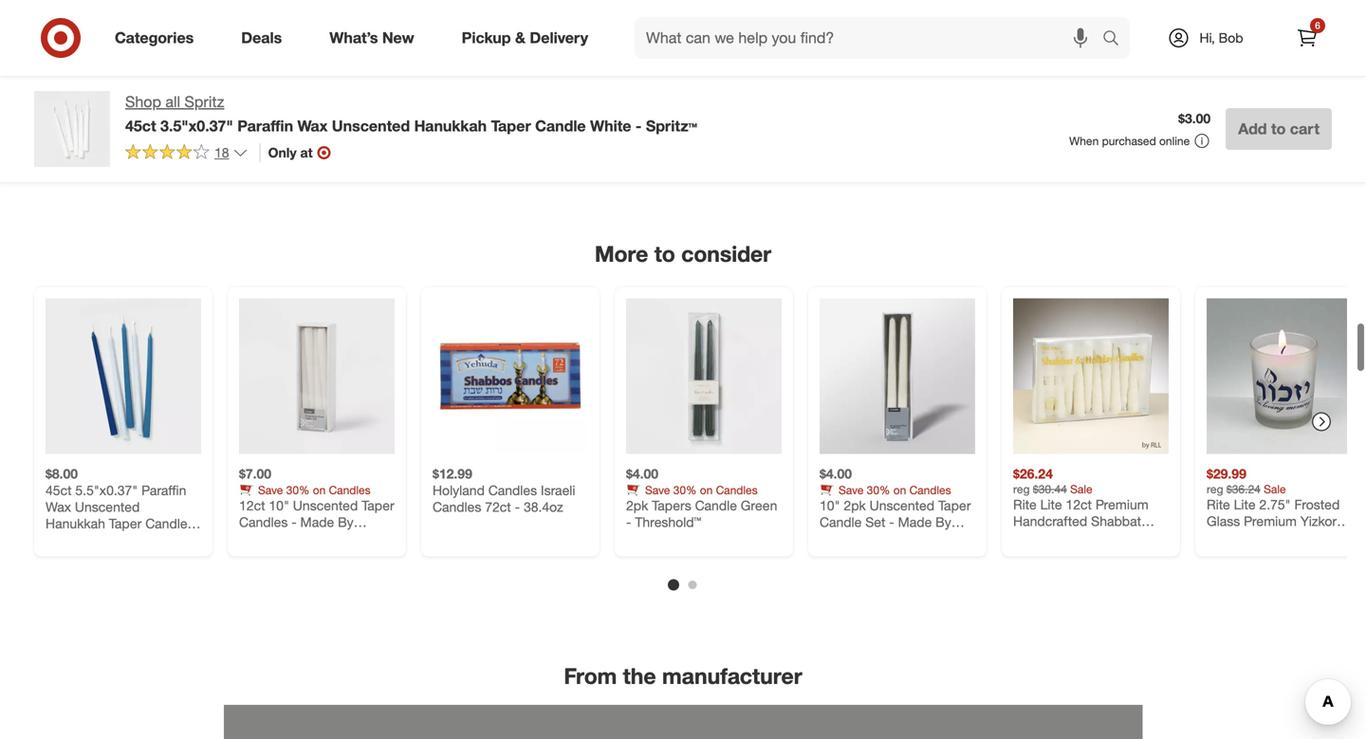 Task type: describe. For each thing, give the bounding box(es) containing it.
(sesame
[[433, 36, 484, 53]]

colsie™
[[1093, 21, 1138, 38]]

spritz
[[185, 92, 224, 111]]

- inside $26.24 reg $30.44 sale rite lite 12ct premium handcrafted shabbat candles 9" - white
[[1082, 529, 1087, 546]]

1 horizontal spatial to
[[654, 241, 675, 267]]

clone
[[820, 21, 854, 38]]

30% for 12ct 10" unscented taper candles - made by design™
[[286, 483, 310, 497]]

from the manufacturer
[[564, 663, 802, 689]]

lego for model
[[1207, 19, 1242, 35]]

lego for clone
[[820, 4, 855, 21]]

hi,
[[1200, 29, 1215, 46]]

$4.00 for 2pk
[[626, 465, 658, 482]]

building
[[1248, 35, 1296, 52]]

set inside "lego ideas viking village model building set 21343"
[[1300, 35, 1320, 52]]

golfnow gift card (email delivery)
[[239, 4, 388, 38]]

elmo's
[[433, 20, 472, 36]]

set inside 10" 2pk unscented taper candle set - made by design™
[[865, 514, 885, 530]]

0 horizontal spatial add to cart
[[54, 85, 115, 100]]

- inside 12ct 10" unscented taper candles - made by design™
[[291, 514, 297, 530]]

taper inside 12ct 10" unscented taper candles - made by design™
[[362, 497, 394, 514]]

battle
[[914, 21, 949, 38]]

501st
[[920, 4, 953, 21]]

18
[[214, 144, 229, 161]]

candles inside $26.24 reg $30.44 sale rite lite 12ct premium handcrafted shabbat candles 9" - white
[[1013, 529, 1062, 546]]

0 horizontal spatial new
[[382, 29, 414, 47]]

10" inside 10" 2pk unscented taper candle set - made by design™
[[820, 497, 840, 514]]

rite lite 2.75" frosted glass premium yizkor memorial candle - clear/blue image
[[1207, 298, 1362, 454]]

cart inside the "save 30% in cart on select holiday decor"
[[131, 5, 151, 20]]

israeli
[[541, 482, 575, 498]]

lego ideas viking village model building set 21343
[[1207, 19, 1360, 52]]

add for right add to cart button
[[1238, 120, 1267, 138]]

when purchased online
[[1069, 134, 1190, 148]]

unscented inside 10" 2pk unscented taper candle set - made by design™
[[870, 497, 935, 514]]

the
[[623, 663, 656, 689]]

$8.00 45ct 5.5"x0.37" paraffin wax unscented hanukkah taper candle - spritz™
[[46, 465, 196, 548]]

45ct inside $8.00 45ct 5.5"x0.37" paraffin wax unscented hanukkah taper candle - spritz™
[[46, 482, 72, 498]]

10" inside 12ct 10" unscented taper candles - made by design™
[[269, 497, 289, 514]]

only
[[268, 144, 297, 161]]

search
[[1094, 30, 1139, 49]]

online
[[1159, 134, 1190, 148]]

save 30% in cart on select holiday decor link
[[46, 0, 201, 53]]

lego star wars 501st clone troopers battle pack set 75345
[[820, 4, 953, 54]]

paraffin inside shop all spritz 45ct 3.5"x0.37" paraffin wax unscented hanukkah taper candle white - spritz™
[[237, 117, 293, 135]]

spritz™ inside shop all spritz 45ct 3.5"x0.37" paraffin wax unscented hanukkah taper candle white - spritz™
[[646, 117, 697, 135]]

5.5"x0.37"
[[75, 482, 138, 498]]

6
[[1315, 19, 1320, 31]]

women's crewneck graphic pullover sweater - a new day™
[[626, 4, 776, 54]]

street)
[[488, 36, 528, 53]]

deals link
[[225, 17, 306, 59]]

45ct inside shop all spritz 45ct 3.5"x0.37" paraffin wax unscented hanukkah taper candle white - spritz™
[[125, 117, 156, 135]]

hi, bob
[[1200, 29, 1243, 46]]

decor
[[119, 20, 148, 34]]

card
[[320, 4, 348, 21]]

what's new link
[[313, 17, 438, 59]]

purchased
[[1102, 134, 1156, 148]]

75345
[[877, 38, 913, 54]]

12ct 10" unscented taper candles - made by design™
[[239, 497, 394, 547]]

$36.24
[[1226, 482, 1261, 496]]

sweater
[[728, 21, 776, 38]]

holiday
[[79, 20, 116, 34]]

consider
[[681, 241, 771, 267]]

paraffin inside $8.00 45ct 5.5"x0.37" paraffin wax unscented hanukkah taper candle - spritz™
[[142, 482, 186, 498]]

21343
[[1323, 35, 1360, 52]]

more
[[595, 241, 648, 267]]

$12.99 holyland candles israeli candles 72ct - 38.4oz
[[433, 465, 575, 515]]

model
[[1207, 35, 1244, 52]]

What can we help you find? suggestions appear below search field
[[635, 17, 1107, 59]]

30% for 2pk tapers candle green - threshold™
[[673, 483, 697, 497]]

add for the topmost add to cart button
[[54, 85, 76, 100]]

- inside $12.99 holyland candles israeli candles 72ct - 38.4oz
[[515, 498, 520, 515]]

- inside women's 3pc socks and pajama set - colsie™
[[1085, 21, 1090, 38]]

2pk inside 2pk tapers candle green - threshold™
[[626, 497, 648, 514]]

elmo's little dreidel (sesame street) by naomi kleinberg (board book)
[[433, 20, 588, 69]]

reg for $29.99
[[1207, 482, 1223, 496]]

$4.00 for 10"
[[820, 465, 852, 482]]

candle inside shop all spritz 45ct 3.5"x0.37" paraffin wax unscented hanukkah taper candle white - spritz™
[[535, 117, 586, 135]]

rite lite 12ct premium handcrafted shabbat candles 9" - white image
[[1013, 298, 1169, 454]]

gift
[[294, 4, 316, 21]]

38.4oz
[[524, 498, 563, 515]]

30% for 10" 2pk unscented taper candle set - made by design™
[[867, 483, 890, 497]]

- inside 10" 2pk unscented taper candle set - made by design™
[[889, 514, 894, 530]]

- inside shop all spritz 45ct 3.5"x0.37" paraffin wax unscented hanukkah taper candle white - spritz™
[[636, 117, 642, 135]]

day™
[[678, 38, 708, 54]]

sale for $29.99
[[1264, 482, 1286, 496]]

women's for set
[[1013, 4, 1068, 21]]

design™ inside 10" 2pk unscented taper candle set - made by design™
[[820, 530, 868, 547]]

premium
[[1096, 496, 1149, 513]]

star
[[859, 4, 883, 21]]

image of 45ct 3.5"x0.37" paraffin wax unscented hanukkah taper candle white - spritz™ image
[[34, 91, 110, 167]]

save 30% on candles for 10"
[[258, 483, 371, 497]]

shop all spritz 45ct 3.5"x0.37" paraffin wax unscented hanukkah taper candle white - spritz™
[[125, 92, 697, 135]]

shabbat
[[1091, 513, 1141, 529]]

12ct inside 12ct 10" unscented taper candles - made by design™
[[239, 497, 265, 514]]

women's for -
[[626, 4, 681, 21]]

a
[[635, 38, 644, 54]]

viking
[[1282, 19, 1318, 35]]

18 link
[[125, 143, 248, 165]]

women's 3pc socks and pajama set - colsie™ link
[[1013, 0, 1169, 38]]

manufacturer
[[662, 663, 802, 689]]

wars
[[887, 4, 916, 21]]

0 vertical spatial add to cart button
[[46, 77, 124, 108]]

from
[[564, 663, 617, 689]]

12ct inside $26.24 reg $30.44 sale rite lite 12ct premium handcrafted shabbat candles 9" - white
[[1066, 496, 1092, 513]]

- inside women's crewneck graphic pullover sweater - a new day™
[[626, 38, 631, 54]]

set inside lego star wars 501st clone troopers battle pack set 75345
[[853, 38, 873, 54]]

3pc
[[1072, 4, 1094, 21]]

select
[[46, 20, 76, 34]]

and
[[1139, 4, 1161, 21]]

set inside women's 3pc socks and pajama set - colsie™
[[1061, 21, 1081, 38]]

$30.44
[[1033, 482, 1067, 496]]

little
[[475, 20, 504, 36]]

by inside 12ct 10" unscented taper candles - made by design™
[[338, 514, 354, 530]]

(board
[[493, 53, 533, 69]]

delivery)
[[239, 21, 290, 38]]

- inside $8.00 45ct 5.5"x0.37" paraffin wax unscented hanukkah taper candle - spritz™
[[191, 515, 196, 532]]

what's
[[329, 29, 378, 47]]

design™ inside 12ct 10" unscented taper candles - made by design™
[[239, 530, 287, 547]]

&
[[515, 29, 526, 47]]

lite
[[1040, 496, 1062, 513]]

search button
[[1094, 17, 1139, 63]]



Task type: locate. For each thing, give the bounding box(es) containing it.
1 horizontal spatial paraffin
[[237, 117, 293, 135]]

2 vertical spatial to
[[654, 241, 675, 267]]

45ct left 5.5"x0.37"
[[46, 482, 72, 498]]

1 vertical spatial hanukkah
[[46, 515, 105, 532]]

2 save 30% on candles from the left
[[645, 483, 758, 497]]

reg left $36.24
[[1207, 482, 1223, 496]]

save 30% on candles for 2pk
[[839, 483, 951, 497]]

book)
[[537, 53, 572, 69]]

wax inside shop all spritz 45ct 3.5"x0.37" paraffin wax unscented hanukkah taper candle white - spritz™
[[297, 117, 328, 135]]

taper inside 10" 2pk unscented taper candle set - made by design™
[[938, 497, 971, 514]]

candle inside 10" 2pk unscented taper candle set - made by design™
[[820, 514, 862, 530]]

candles inside 12ct 10" unscented taper candles - made by design™
[[239, 514, 288, 530]]

0 vertical spatial wax
[[297, 117, 328, 135]]

candle
[[535, 117, 586, 135], [695, 497, 737, 514], [820, 514, 862, 530], [145, 515, 187, 532]]

white
[[590, 117, 631, 135], [1091, 529, 1125, 546]]

0 vertical spatial cart
[[131, 5, 151, 20]]

10" right green
[[820, 497, 840, 514]]

1 horizontal spatial women's
[[1013, 4, 1068, 21]]

0 vertical spatial 45ct
[[125, 117, 156, 135]]

taper left rite
[[938, 497, 971, 514]]

0 horizontal spatial women's
[[626, 4, 681, 21]]

add
[[54, 85, 76, 100], [1238, 120, 1267, 138]]

1 horizontal spatial design™
[[820, 530, 868, 547]]

0 horizontal spatial 2pk
[[626, 497, 648, 514]]

2 10" from the left
[[820, 497, 840, 514]]

2 by from the left
[[936, 514, 951, 530]]

0 horizontal spatial sale
[[1070, 482, 1092, 496]]

lego left ideas
[[1207, 19, 1242, 35]]

unscented inside shop all spritz 45ct 3.5"x0.37" paraffin wax unscented hanukkah taper candle white - spritz™
[[332, 117, 410, 135]]

women's inside women's crewneck graphic pullover sweater - a new day™
[[626, 4, 681, 21]]

women's crewneck graphic pullover sweater - a new day™ link
[[626, 0, 782, 54]]

add right $3.00
[[1238, 120, 1267, 138]]

0 horizontal spatial cart
[[93, 85, 115, 100]]

save down $7.00 at the bottom left of page
[[258, 483, 283, 497]]

1 vertical spatial add to cart
[[1238, 120, 1320, 138]]

1 horizontal spatial by
[[936, 514, 951, 530]]

1 vertical spatial 45ct
[[46, 482, 72, 498]]

holyland candles israeli candles 72ct - 38.4oz image
[[433, 298, 588, 454]]

2 horizontal spatial save 30% on candles
[[839, 483, 951, 497]]

$26.24 reg $30.44 sale rite lite 12ct premium handcrafted shabbat candles 9" - white
[[1013, 465, 1149, 546]]

village
[[1321, 19, 1360, 35]]

pickup
[[462, 29, 511, 47]]

10" 2pk unscented taper candle set - made by design™
[[820, 497, 971, 547]]

0 horizontal spatial by
[[338, 514, 354, 530]]

1 $4.00 from the left
[[626, 465, 658, 482]]

taper down 5.5"x0.37"
[[109, 515, 142, 532]]

dreidel
[[508, 20, 550, 36]]

women's up a
[[626, 4, 681, 21]]

made
[[300, 514, 334, 530], [898, 514, 932, 530]]

0 horizontal spatial reg
[[1013, 482, 1030, 496]]

0 horizontal spatial add to cart button
[[46, 77, 124, 108]]

1 vertical spatial cart
[[93, 85, 115, 100]]

more to consider
[[595, 241, 771, 267]]

women's inside women's 3pc socks and pajama set - colsie™
[[1013, 4, 1068, 21]]

golfnow gift card (email delivery) link
[[239, 0, 395, 38]]

new down (email at the top left of the page
[[382, 29, 414, 47]]

0 horizontal spatial made
[[300, 514, 334, 530]]

taper left the holyland
[[362, 497, 394, 514]]

green
[[741, 497, 777, 514]]

1 sale from the left
[[1070, 482, 1092, 496]]

0 horizontal spatial $4.00
[[626, 465, 658, 482]]

0 horizontal spatial 10"
[[269, 497, 289, 514]]

paraffin up the only
[[237, 117, 293, 135]]

save right green
[[839, 483, 864, 497]]

by inside 10" 2pk unscented taper candle set - made by design™
[[936, 514, 951, 530]]

2 sale from the left
[[1264, 482, 1286, 496]]

1 made from the left
[[300, 514, 334, 530]]

1 vertical spatial paraffin
[[142, 482, 186, 498]]

pickup & delivery
[[462, 29, 588, 47]]

0 vertical spatial add
[[54, 85, 76, 100]]

1 vertical spatial spritz™
[[46, 532, 88, 548]]

save
[[65, 5, 89, 20], [258, 483, 283, 497], [645, 483, 670, 497], [839, 483, 864, 497]]

on for 12ct
[[313, 483, 326, 497]]

$4.00
[[626, 465, 658, 482], [820, 465, 852, 482]]

0 horizontal spatial to
[[79, 85, 90, 100]]

white inside $26.24 reg $30.44 sale rite lite 12ct premium handcrafted shabbat candles 9" - white
[[1091, 529, 1125, 546]]

0 vertical spatial white
[[590, 117, 631, 135]]

2 women's from the left
[[1013, 4, 1068, 21]]

add to cart button
[[46, 77, 124, 108], [1226, 108, 1332, 150]]

cart for the topmost add to cart button
[[93, 85, 115, 100]]

$4.00 up 10" 2pk unscented taper candle set - made by design™
[[820, 465, 852, 482]]

reg inside $29.99 reg $36.24 sale
[[1207, 482, 1223, 496]]

2pk inside 10" 2pk unscented taper candle set - made by design™
[[844, 497, 866, 514]]

unscented
[[332, 117, 410, 135], [293, 497, 358, 514], [870, 497, 935, 514], [75, 498, 140, 515]]

to for right add to cart button
[[1271, 120, 1286, 138]]

design™
[[239, 530, 287, 547], [820, 530, 868, 547]]

12ct down $7.00 at the bottom left of page
[[239, 497, 265, 514]]

set
[[1061, 21, 1081, 38], [1300, 35, 1320, 52], [853, 38, 873, 54], [865, 514, 885, 530]]

12ct right lite
[[1066, 496, 1092, 513]]

handcrafted
[[1013, 513, 1087, 529]]

1 horizontal spatial sale
[[1264, 482, 1286, 496]]

1 horizontal spatial new
[[647, 38, 674, 54]]

what's new
[[329, 29, 414, 47]]

1 horizontal spatial lego
[[1207, 19, 1242, 35]]

save left in
[[65, 5, 89, 20]]

1 horizontal spatial 45ct
[[125, 117, 156, 135]]

10" down $7.00 at the bottom left of page
[[269, 497, 289, 514]]

save 30% on candles
[[258, 483, 371, 497], [645, 483, 758, 497], [839, 483, 951, 497]]

6 link
[[1286, 17, 1328, 59]]

crewneck
[[685, 4, 745, 21]]

cart down 6 link
[[1290, 120, 1320, 138]]

$8.00
[[46, 465, 78, 482]]

deals
[[241, 29, 282, 47]]

on inside the "save 30% in cart on select holiday decor"
[[155, 5, 167, 20]]

hanukkah
[[414, 117, 487, 135], [46, 515, 105, 532]]

$29.99
[[1207, 465, 1246, 482]]

wax up "at" in the left top of the page
[[297, 117, 328, 135]]

1 horizontal spatial add
[[1238, 120, 1267, 138]]

1 horizontal spatial 10"
[[820, 497, 840, 514]]

0 horizontal spatial hanukkah
[[46, 515, 105, 532]]

all
[[165, 92, 180, 111]]

45ct down shop at the top left
[[125, 117, 156, 135]]

0 horizontal spatial add
[[54, 85, 76, 100]]

save 30% in cart on select holiday decor
[[46, 5, 167, 34]]

sale right $30.44
[[1070, 482, 1092, 496]]

1 horizontal spatial spritz™
[[646, 117, 697, 135]]

2 design™ from the left
[[820, 530, 868, 547]]

1 horizontal spatial reg
[[1207, 482, 1223, 496]]

12ct 10" unscented taper candles - made by design™ image
[[239, 298, 395, 454]]

in
[[119, 5, 128, 20]]

1 vertical spatial add
[[1238, 120, 1267, 138]]

0 horizontal spatial 45ct
[[46, 482, 72, 498]]

add to cart left shop at the top left
[[54, 85, 115, 100]]

spritz™ down the "day™"
[[646, 117, 697, 135]]

categories link
[[99, 17, 217, 59]]

bob
[[1219, 29, 1243, 46]]

1 by from the left
[[338, 514, 354, 530]]

holyland
[[433, 482, 485, 498]]

graphic
[[626, 21, 673, 38]]

reg inside $26.24 reg $30.44 sale rite lite 12ct premium handcrafted shabbat candles 9" - white
[[1013, 482, 1030, 496]]

0 horizontal spatial white
[[590, 117, 631, 135]]

2 horizontal spatial to
[[1271, 120, 1286, 138]]

ideas
[[1246, 19, 1278, 35]]

pajama
[[1013, 21, 1057, 38]]

reg
[[1013, 482, 1030, 496], [1207, 482, 1223, 496]]

to right more in the top of the page
[[654, 241, 675, 267]]

lego inside lego star wars 501st clone troopers battle pack set 75345
[[820, 4, 855, 21]]

save 30% on candles for tapers
[[645, 483, 758, 497]]

when
[[1069, 134, 1099, 148]]

10"
[[269, 497, 289, 514], [820, 497, 840, 514]]

9"
[[1066, 529, 1079, 546]]

add to cart right $3.00
[[1238, 120, 1320, 138]]

reg for $26.24
[[1013, 482, 1030, 496]]

cart left shop at the top left
[[93, 85, 115, 100]]

0 vertical spatial spritz™
[[646, 117, 697, 135]]

cart right in
[[131, 5, 151, 20]]

made inside 12ct 10" unscented taper candles - made by design™
[[300, 514, 334, 530]]

sale right $36.24
[[1264, 482, 1286, 496]]

0 horizontal spatial 12ct
[[239, 497, 265, 514]]

women's 3pc socks and pajama set - colsie™
[[1013, 4, 1161, 38]]

1 save 30% on candles from the left
[[258, 483, 371, 497]]

1 design™ from the left
[[239, 530, 287, 547]]

on
[[155, 5, 167, 20], [313, 483, 326, 497], [700, 483, 713, 497], [893, 483, 906, 497]]

2 reg from the left
[[1207, 482, 1223, 496]]

1 horizontal spatial $4.00
[[820, 465, 852, 482]]

cart for right add to cart button
[[1290, 120, 1320, 138]]

lego ideas viking village model building set 21343 link
[[1207, 0, 1362, 52]]

3 save 30% on candles from the left
[[839, 483, 951, 497]]

1 horizontal spatial hanukkah
[[414, 117, 487, 135]]

12ct
[[1066, 496, 1092, 513], [239, 497, 265, 514]]

1 vertical spatial to
[[1271, 120, 1286, 138]]

1 horizontal spatial 12ct
[[1066, 496, 1092, 513]]

to right $3.00
[[1271, 120, 1286, 138]]

golfnow
[[239, 4, 291, 21]]

save inside the "save 30% in cart on select holiday decor"
[[65, 5, 89, 20]]

wax down $8.00
[[46, 498, 71, 515]]

taper down (board
[[491, 117, 531, 135]]

0 horizontal spatial design™
[[239, 530, 287, 547]]

1 2pk from the left
[[626, 497, 648, 514]]

add down select
[[54, 85, 76, 100]]

hanukkah inside shop all spritz 45ct 3.5"x0.37" paraffin wax unscented hanukkah taper candle white - spritz™
[[414, 117, 487, 135]]

1 horizontal spatial 2pk
[[844, 497, 866, 514]]

delivery
[[530, 29, 588, 47]]

2 made from the left
[[898, 514, 932, 530]]

$29.99 reg $36.24 sale
[[1207, 465, 1286, 496]]

1 horizontal spatial cart
[[131, 5, 151, 20]]

shop
[[125, 92, 161, 111]]

2 horizontal spatial cart
[[1290, 120, 1320, 138]]

1 reg from the left
[[1013, 482, 1030, 496]]

1 horizontal spatial add to cart button
[[1226, 108, 1332, 150]]

pack
[[820, 38, 849, 54]]

pullover
[[677, 21, 724, 38]]

1 horizontal spatial add to cart
[[1238, 120, 1320, 138]]

new right a
[[647, 38, 674, 54]]

1 vertical spatial wax
[[46, 498, 71, 515]]

categories
[[115, 29, 194, 47]]

lego star wars 501st clone troopers battle pack set 75345 link
[[820, 0, 975, 54]]

spritz™
[[646, 117, 697, 135], [46, 532, 88, 548]]

candle inside $8.00 45ct 5.5"x0.37" paraffin wax unscented hanukkah taper candle - spritz™
[[145, 515, 187, 532]]

2 2pk from the left
[[844, 497, 866, 514]]

on for 2pk
[[700, 483, 713, 497]]

tapers
[[652, 497, 691, 514]]

to left shop at the top left
[[79, 85, 90, 100]]

0 horizontal spatial lego
[[820, 4, 855, 21]]

save for 2pk tapers candle green - threshold™
[[645, 483, 670, 497]]

10" 2pk unscented taper candle set - made by design™ image
[[820, 298, 975, 454]]

$4.00 up tapers
[[626, 465, 658, 482]]

- inside 2pk tapers candle green - threshold™
[[626, 514, 631, 530]]

1 horizontal spatial wax
[[297, 117, 328, 135]]

add to cart button left shop at the top left
[[46, 77, 124, 108]]

hanukkah down kleinberg
[[414, 117, 487, 135]]

1 horizontal spatial white
[[1091, 529, 1125, 546]]

1 horizontal spatial save 30% on candles
[[645, 483, 758, 497]]

reg left $30.44
[[1013, 482, 1030, 496]]

sale
[[1070, 482, 1092, 496], [1264, 482, 1286, 496]]

1 horizontal spatial made
[[898, 514, 932, 530]]

sale for $26.24
[[1070, 482, 1092, 496]]

save for 12ct 10" unscented taper candles - made by design™
[[258, 483, 283, 497]]

to for the topmost add to cart button
[[79, 85, 90, 100]]

new inside women's crewneck graphic pullover sweater - a new day™
[[647, 38, 674, 54]]

0 horizontal spatial spritz™
[[46, 532, 88, 548]]

$3.00
[[1178, 110, 1211, 127]]

hanukkah inside $8.00 45ct 5.5"x0.37" paraffin wax unscented hanukkah taper candle - spritz™
[[46, 515, 105, 532]]

1 vertical spatial white
[[1091, 529, 1125, 546]]

0 vertical spatial hanukkah
[[414, 117, 487, 135]]

hanukkah down 5.5"x0.37"
[[46, 515, 105, 532]]

elmo's little dreidel (sesame street) by naomi kleinberg (board book) link
[[433, 0, 588, 69]]

save up threshold™
[[645, 483, 670, 497]]

sale inside $26.24 reg $30.44 sale rite lite 12ct premium handcrafted shabbat candles 9" - white
[[1070, 482, 1092, 496]]

made inside 10" 2pk unscented taper candle set - made by design™
[[898, 514, 932, 530]]

at
[[300, 144, 313, 161]]

wax inside $8.00 45ct 5.5"x0.37" paraffin wax unscented hanukkah taper candle - spritz™
[[46, 498, 71, 515]]

troopers
[[858, 21, 910, 38]]

0 vertical spatial to
[[79, 85, 90, 100]]

save for 10" 2pk unscented taper candle set - made by design™
[[839, 483, 864, 497]]

on for 10"
[[893, 483, 906, 497]]

unscented inside 12ct 10" unscented taper candles - made by design™
[[293, 497, 358, 514]]

naomi
[[549, 36, 588, 53]]

2 vertical spatial cart
[[1290, 120, 1320, 138]]

0 vertical spatial add to cart
[[54, 85, 115, 100]]

taper inside shop all spritz 45ct 3.5"x0.37" paraffin wax unscented hanukkah taper candle white - spritz™
[[491, 117, 531, 135]]

women's left 3pc
[[1013, 4, 1068, 21]]

1 vertical spatial add to cart button
[[1226, 108, 1332, 150]]

taper inside $8.00 45ct 5.5"x0.37" paraffin wax unscented hanukkah taper candle - spritz™
[[109, 515, 142, 532]]

2pk tapers candle green - threshold™
[[626, 497, 777, 530]]

add to cart button right $3.00
[[1226, 108, 1332, 150]]

1 10" from the left
[[269, 497, 289, 514]]

spritz™ down 5.5"x0.37"
[[46, 532, 88, 548]]

0 horizontal spatial paraffin
[[142, 482, 186, 498]]

unscented inside $8.00 45ct 5.5"x0.37" paraffin wax unscented hanukkah taper candle - spritz™
[[75, 498, 140, 515]]

0 vertical spatial paraffin
[[237, 117, 293, 135]]

45ct 5.5"x0.37" paraffin wax unscented hanukkah taper candle - spritz™ image
[[46, 298, 201, 454]]

1 women's from the left
[[626, 4, 681, 21]]

72ct
[[485, 498, 511, 515]]

candle inside 2pk tapers candle green - threshold™
[[695, 497, 737, 514]]

2 $4.00 from the left
[[820, 465, 852, 482]]

2pk tapers candle green - threshold™ image
[[626, 298, 782, 454]]

spritz™ inside $8.00 45ct 5.5"x0.37" paraffin wax unscented hanukkah taper candle - spritz™
[[46, 532, 88, 548]]

0 horizontal spatial save 30% on candles
[[258, 483, 371, 497]]

lego up pack
[[820, 4, 855, 21]]

sale inside $29.99 reg $36.24 sale
[[1264, 482, 1286, 496]]

lego inside "lego ideas viking village model building set 21343"
[[1207, 19, 1242, 35]]

-
[[1085, 21, 1090, 38], [626, 38, 631, 54], [636, 117, 642, 135], [515, 498, 520, 515], [291, 514, 297, 530], [626, 514, 631, 530], [889, 514, 894, 530], [191, 515, 196, 532], [1082, 529, 1087, 546]]

0 horizontal spatial wax
[[46, 498, 71, 515]]

30% inside the "save 30% in cart on select holiday decor"
[[93, 5, 116, 20]]

paraffin right 5.5"x0.37"
[[142, 482, 186, 498]]

white inside shop all spritz 45ct 3.5"x0.37" paraffin wax unscented hanukkah taper candle white - spritz™
[[590, 117, 631, 135]]

(email
[[352, 4, 388, 21]]



Task type: vqa. For each thing, say whether or not it's contained in the screenshot.
7452
no



